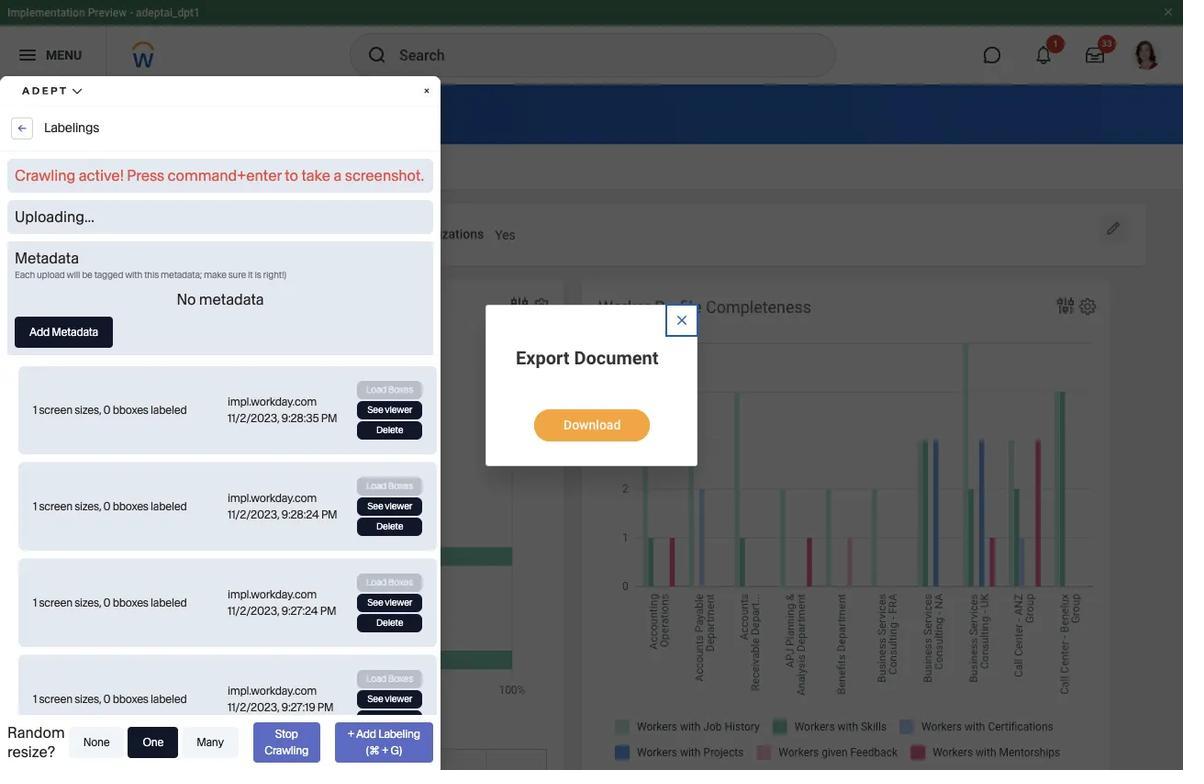 Task type: vqa. For each thing, say whether or not it's contained in the screenshot.
-
yes



Task type: describe. For each thing, give the bounding box(es) containing it.
skills for skills engagement
[[305, 158, 333, 172]]

inbox large image
[[1086, 46, 1105, 64]]

implementation preview -   adeptai_dpt1
[[7, 6, 200, 19]]

column header inside worker skills snapshot element
[[486, 750, 546, 770]]

download button
[[534, 409, 650, 441]]

skills dashboard
[[37, 101, 203, 127]]

include subordinate organizations
[[286, 227, 484, 241]]

worker profile completeness element
[[582, 280, 1110, 770]]

engagement
[[335, 158, 402, 172]]

close image
[[675, 313, 690, 327]]

include
[[286, 227, 328, 241]]

notifications large image
[[1035, 46, 1053, 64]]

organizations
[[404, 227, 484, 241]]

global modern services
[[140, 228, 275, 242]]

team skills snapshot
[[154, 158, 268, 172]]

worker skills snapshot element
[[37, 280, 564, 770]]

preview
[[88, 6, 127, 19]]

profile
[[655, 297, 702, 316]]

worker skills snapshot
[[53, 297, 222, 316]]

document
[[574, 347, 659, 369]]

search image
[[366, 44, 388, 66]]

dashboard
[[96, 101, 203, 127]]

worker profile completeness
[[599, 297, 812, 316]]

snapshot for team skills snapshot
[[218, 158, 268, 172]]

global
[[140, 228, 176, 242]]

services
[[226, 228, 275, 242]]

implementation preview -   adeptai_dpt1 banner
[[0, 0, 1184, 84]]

skills down global at left top
[[109, 297, 148, 316]]

skills engagement
[[305, 158, 402, 172]]

skills adoption
[[37, 158, 117, 172]]



Task type: locate. For each thing, give the bounding box(es) containing it.
adoption
[[68, 158, 117, 172]]

worker
[[53, 297, 105, 316], [599, 297, 651, 316]]

snapshot for worker skills snapshot
[[152, 297, 222, 316]]

skills right team
[[187, 158, 215, 172]]

export document dialog
[[486, 304, 698, 466]]

worker for worker skills snapshot
[[53, 297, 105, 316]]

organization element
[[140, 216, 275, 249]]

0 horizontal spatial worker
[[53, 297, 105, 316]]

1 vertical spatial snapshot
[[152, 297, 222, 316]]

export
[[516, 347, 570, 369]]

yes
[[495, 228, 516, 242]]

export document
[[516, 347, 659, 369]]

skills
[[37, 101, 91, 127], [37, 158, 65, 172], [187, 158, 215, 172], [305, 158, 333, 172], [109, 297, 148, 316]]

download
[[564, 417, 621, 432]]

0 vertical spatial snapshot
[[218, 158, 268, 172]]

tab list
[[18, 145, 1165, 189]]

adeptai_dpt1
[[136, 6, 200, 19]]

tab list inside the skills dashboard main content
[[18, 145, 1165, 189]]

skills dashboard main content
[[0, 84, 1184, 770]]

close environment banner image
[[1163, 6, 1174, 17]]

modern
[[179, 228, 223, 242]]

snapshot inside tab list
[[218, 158, 268, 172]]

1 worker from the left
[[53, 297, 105, 316]]

column header
[[486, 750, 546, 770]]

1 horizontal spatial worker
[[599, 297, 651, 316]]

snapshot
[[218, 158, 268, 172], [152, 297, 222, 316]]

implementation
[[7, 6, 85, 19]]

skills for skills dashboard
[[37, 101, 91, 127]]

completeness
[[706, 297, 812, 316]]

2 worker from the left
[[599, 297, 651, 316]]

snapshot down modern
[[152, 297, 222, 316]]

team
[[154, 158, 184, 172]]

organization
[[55, 227, 128, 241]]

snapshot up the "services"
[[218, 158, 268, 172]]

worker down organization
[[53, 297, 105, 316]]

subordinate
[[331, 227, 401, 241]]

profile logan mcneil element
[[1121, 35, 1172, 75]]

worker up document at top
[[599, 297, 651, 316]]

skills for skills adoption
[[37, 158, 65, 172]]

skills left adoption at left top
[[37, 158, 65, 172]]

download region
[[516, 394, 669, 443]]

edit image
[[1105, 219, 1123, 238]]

include subordinate organizations element
[[495, 216, 516, 249]]

Yes text field
[[495, 217, 516, 249]]

skills left engagement
[[305, 158, 333, 172]]

Global Modern Services text field
[[140, 217, 275, 249]]

worker for worker profile completeness
[[599, 297, 651, 316]]

tab list containing skills adoption
[[18, 145, 1165, 189]]

skills up skills adoption
[[37, 101, 91, 127]]

-
[[130, 6, 133, 19]]



